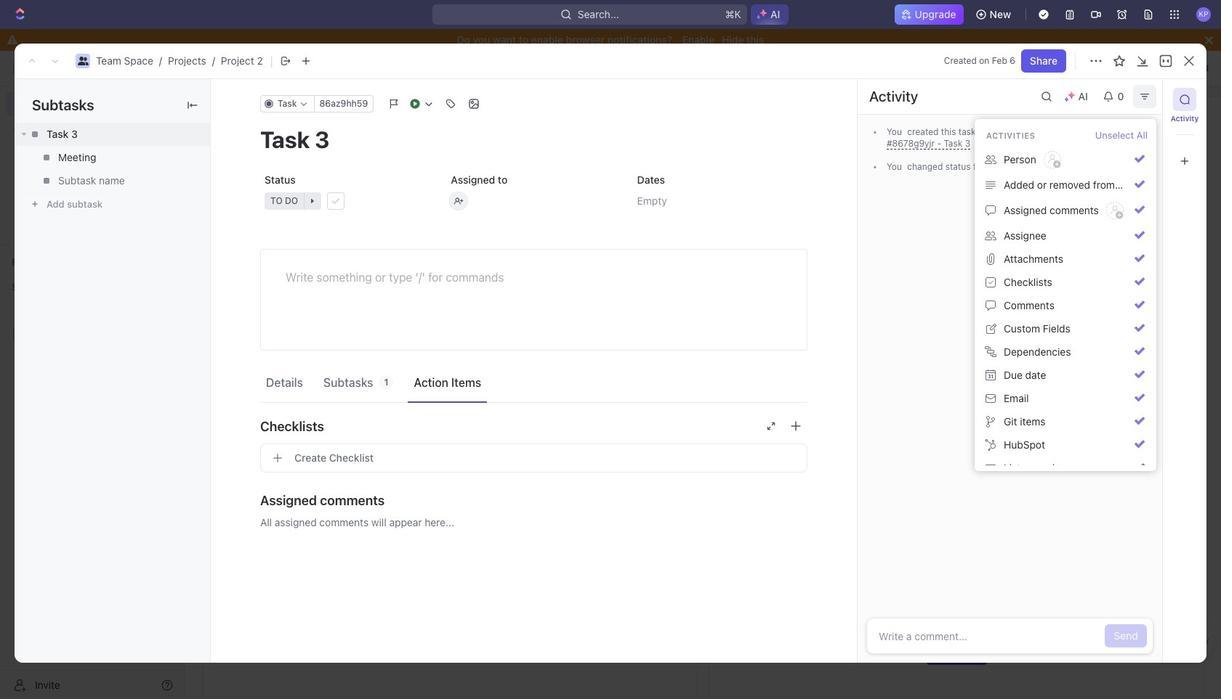 Task type: vqa. For each thing, say whether or not it's contained in the screenshot.
"FIELD"
no



Task type: describe. For each thing, give the bounding box(es) containing it.
checked element inside person button
[[1135, 154, 1145, 164]]

afternoon,
[[267, 116, 348, 137]]

-
[[937, 138, 941, 149]]

list moved button
[[981, 457, 1151, 480]]

assigned comments button
[[260, 483, 808, 518]]

docs
[[35, 147, 59, 159]]

task inside 'you created this task by copying #8678g9yjr - task 3'
[[944, 138, 963, 149]]

inbox
[[35, 122, 60, 134]]

86az9hh59 button
[[314, 95, 374, 113]]

pm for created this task by copying
[[1128, 126, 1141, 137]]

checked element for email
[[1135, 393, 1145, 403]]

changed
[[907, 161, 943, 172]]

2 horizontal spatial you
[[927, 622, 942, 633]]

tree inside sidebar navigation
[[6, 299, 179, 496]]

‎task for ‎task 2
[[241, 285, 263, 297]]

attachments button
[[981, 248, 1151, 271]]

or
[[1037, 179, 1047, 191]]

to inside task sidebar content section
[[1006, 161, 1017, 172]]

customize
[[461, 75, 511, 87]]

at for created this task by copying
[[1098, 126, 1106, 137]]

enable
[[531, 33, 563, 46]]

0 horizontal spatial you
[[473, 33, 490, 46]]

created
[[907, 126, 939, 137]]

2 for ‎task
[[266, 285, 272, 297]]

0 vertical spatial appear
[[389, 517, 422, 529]]

1 horizontal spatial subtasks
[[323, 376, 373, 389]]

1 horizontal spatial all
[[1137, 129, 1148, 141]]

1 horizontal spatial user group image
[[77, 57, 88, 65]]

0 vertical spatial feb
[[992, 55, 1007, 66]]

3 inside 'you created this task by copying #8678g9yjr - task 3'
[[965, 138, 971, 149]]

list inside 'button'
[[1118, 179, 1135, 191]]

1 horizontal spatial appear
[[960, 622, 989, 633]]

1 horizontal spatial learn
[[1036, 304, 1059, 315]]

task inside 'you created this task by copying #8678g9yjr - task 3'
[[959, 126, 976, 137]]

0 horizontal spatial this
[[747, 33, 764, 46]]

task for task 3 link to the right
[[241, 238, 263, 251]]

feb 6 at 2:13 pm for changed status from
[[1072, 161, 1141, 172]]

enable
[[682, 33, 715, 46]]

2 vertical spatial 1
[[384, 377, 389, 388]]

do
[[457, 33, 470, 46]]

2 vertical spatial comments
[[319, 517, 369, 529]]

🏡 customize your home! turning on edit layout allows you to drag, drop, and resize cards. learn more
[[445, 75, 932, 87]]

custom fields button
[[981, 318, 1151, 341]]

assigned inside button
[[1004, 204, 1047, 217]]

me
[[795, 411, 812, 425]]

‎task 2
[[241, 285, 272, 297]]

projects
[[168, 55, 206, 67]]

checklists inside button
[[1004, 276, 1052, 289]]

invite
[[35, 679, 60, 692]]

checked element for assignee
[[1135, 230, 1145, 241]]

alert containing 🏡 customize your home! turning on edit layout allows you to drag, drop, and resize cards.
[[185, 65, 1221, 97]]

you for you created this task by copying #8678g9yjr - task 3
[[887, 126, 902, 137]]

1 horizontal spatial will
[[945, 622, 958, 633]]

assigned inside dropdown button
[[260, 493, 317, 508]]

0 vertical spatial team space link
[[96, 55, 153, 67]]

checked image for checklists
[[1135, 277, 1145, 287]]

1 for task 1
[[266, 331, 270, 344]]

assignee
[[1004, 230, 1047, 242]]

1 horizontal spatial task 3 link
[[215, 233, 691, 257]]

action items button
[[408, 369, 487, 396]]

inbox link
[[6, 117, 179, 140]]

show
[[989, 304, 1010, 315]]

home!
[[537, 75, 568, 87]]

0 horizontal spatial on
[[609, 75, 621, 87]]

home inside sidebar navigation
[[35, 97, 63, 110]]

1 horizontal spatial 3
[[266, 238, 272, 251]]

hubspot
[[1004, 439, 1045, 451]]

checked element for hubspot
[[1135, 440, 1145, 450]]

home link
[[6, 92, 179, 116]]

0 horizontal spatial task 3
[[47, 128, 78, 140]]

layout
[[644, 75, 676, 87]]

|
[[270, 53, 273, 68]]

created
[[944, 55, 977, 66]]

checked image for comments
[[1135, 300, 1145, 310]]

good
[[220, 116, 263, 137]]

activity inside task sidebar navigation tab list
[[1171, 114, 1199, 123]]

feb for created this task by copying
[[1072, 126, 1088, 137]]

removed
[[1050, 179, 1090, 191]]

share button
[[1021, 49, 1066, 73]]

assigned to me
[[727, 411, 812, 425]]

hide
[[722, 33, 744, 46]]

‎task for ‎task 1
[[241, 262, 263, 274]]

add calendar integrations button
[[891, 327, 1022, 345]]

date
[[1025, 369, 1046, 382]]

1 horizontal spatial your
[[910, 304, 928, 315]]

tasks
[[852, 622, 875, 633]]

due date
[[1004, 369, 1046, 382]]

browser
[[566, 33, 605, 46]]

task 2 link
[[215, 303, 691, 326]]

create checklist button
[[260, 444, 808, 473]]

pm for changed status from
[[1128, 161, 1141, 172]]

feb for changed status from
[[1072, 161, 1088, 172]]

items for git
[[1020, 416, 1046, 428]]

checked image for due date
[[1135, 370, 1145, 380]]

your inside "alert"
[[514, 75, 534, 87]]

task sidebar content section
[[857, 79, 1162, 664]]

2:13 for changed status from
[[1108, 161, 1126, 172]]

1 horizontal spatial task 3
[[241, 238, 272, 251]]

send
[[1114, 630, 1138, 643]]

1 vertical spatial will
[[371, 517, 386, 529]]

0 horizontal spatial learn
[[879, 75, 905, 87]]

person button
[[981, 146, 1151, 174]]

project 2 link
[[221, 55, 263, 67]]

checked image for hubspot
[[1135, 440, 1145, 450]]

dates
[[637, 174, 665, 186]]

6 for changed status from
[[1090, 161, 1096, 172]]

calendars
[[931, 304, 971, 315]]

manage
[[1103, 62, 1141, 74]]

1 / from the left
[[159, 55, 162, 67]]

to right want
[[519, 33, 529, 46]]

checked image for email
[[1135, 393, 1145, 403]]

assigned for tasks
[[877, 622, 914, 633]]

0 horizontal spatial edit
[[623, 75, 641, 87]]

added or removed from list button
[[981, 174, 1151, 197]]

this inside 'you created this task by copying #8678g9yjr - task 3'
[[941, 126, 956, 137]]

comments inside assigned comments button
[[1050, 204, 1099, 217]]

upgrade link
[[894, 4, 964, 25]]

new
[[990, 8, 1011, 20]]

checklists inside dropdown button
[[260, 419, 324, 434]]

unselect all
[[1095, 129, 1148, 141]]

due
[[1004, 369, 1023, 382]]

checklist
[[329, 452, 374, 464]]

action
[[414, 376, 448, 389]]

integrations
[[966, 330, 1016, 341]]

layout:
[[1022, 62, 1053, 74]]

🏡
[[445, 75, 458, 87]]

to left me
[[781, 411, 792, 425]]

checked element for dependencies
[[1135, 347, 1145, 357]]

6 for created this task by copying
[[1090, 126, 1096, 137]]

send button
[[1105, 625, 1147, 648]]

0 vertical spatial edit
[[1001, 62, 1019, 74]]

my
[[221, 411, 238, 425]]

checklists button
[[260, 409, 808, 444]]

assigned comments inside dropdown button
[[260, 493, 385, 508]]

excel & csv link
[[1145, 624, 1214, 660]]

edit layout:
[[1001, 62, 1053, 74]]

recents
[[221, 167, 266, 180]]

1 horizontal spatial team space link
[[215, 187, 691, 210]]

0 vertical spatial 6
[[1010, 55, 1015, 66]]

here...
[[425, 517, 454, 529]]

work
[[241, 411, 269, 425]]

due date button
[[981, 364, 1151, 387]]

upgrade
[[915, 8, 956, 20]]

added
[[1004, 179, 1034, 191]]

notifications?
[[607, 33, 672, 46]]

checked image inside assigned comments button
[[1135, 205, 1145, 215]]

sidebar navigation
[[0, 51, 185, 700]]

manage cards
[[1103, 62, 1172, 74]]

turning
[[571, 75, 606, 87]]

hubspot button
[[981, 434, 1151, 457]]

0 vertical spatial on
[[979, 55, 990, 66]]

tasks assigned to you will appear here.
[[852, 622, 1015, 633]]

drag,
[[742, 75, 766, 87]]

all assigned comments will appear here...
[[260, 517, 454, 529]]

cards
[[1143, 62, 1172, 74]]

team for team space / projects / project 2 |
[[96, 55, 121, 67]]

list inside button
[[1004, 462, 1021, 475]]

to down the edit task name "text field"
[[498, 174, 508, 186]]

0 horizontal spatial subtasks
[[32, 97, 94, 113]]

0 vertical spatial here.
[[1013, 304, 1034, 315]]

excel
[[1162, 638, 1182, 647]]



Task type: locate. For each thing, give the bounding box(es) containing it.
2 up task 2
[[266, 285, 272, 297]]

add task button
[[926, 648, 986, 666]]

from for changed status from
[[973, 161, 992, 172]]

task 3 up docs
[[47, 128, 78, 140]]

task for task 2 link
[[241, 308, 263, 321]]

Subtask name text field
[[58, 175, 170, 187]]

new button
[[969, 3, 1020, 26]]

1 horizontal spatial add
[[944, 651, 960, 662]]

more up 'custom fields' 'button'
[[1062, 304, 1083, 315]]

2 at from the top
[[1098, 161, 1106, 172]]

checked image for assignee
[[1135, 230, 1145, 241]]

checked element inside "added or removed from list" 'button'
[[1135, 180, 1145, 190]]

add
[[908, 330, 925, 341], [944, 651, 960, 662]]

checked image inside list moved button
[[1135, 463, 1145, 473]]

from for agenda items from your calendars will show here. learn more
[[889, 304, 908, 315]]

will left 'show'
[[973, 304, 987, 315]]

to left drag,
[[730, 75, 739, 87]]

calendar
[[927, 330, 964, 341]]

add down the tasks assigned to you will appear here.
[[944, 651, 960, 662]]

2 left |
[[257, 55, 263, 67]]

space for team space / projects / project 2 |
[[124, 55, 153, 67]]

0 horizontal spatial team space link
[[96, 55, 153, 67]]

0 horizontal spatial all
[[260, 517, 272, 529]]

comments up the all assigned comments will appear here...
[[320, 493, 385, 508]]

0 vertical spatial learn more link
[[879, 75, 932, 87]]

on right turning
[[609, 75, 621, 87]]

assigned down create
[[275, 517, 317, 529]]

8 checked image from the top
[[1135, 463, 1145, 473]]

1 vertical spatial feb 6 at 2:13 pm
[[1072, 161, 1141, 172]]

activity down cards.
[[869, 88, 918, 105]]

activity down "cards"
[[1171, 114, 1199, 123]]

2 vertical spatial feb
[[1072, 161, 1088, 172]]

0 vertical spatial subtasks
[[32, 97, 94, 113]]

want
[[493, 33, 516, 46]]

1 horizontal spatial list
[[1118, 179, 1135, 191]]

8 checked element from the top
[[1135, 323, 1145, 334]]

your
[[514, 75, 534, 87], [910, 304, 928, 315]]

‎task 1
[[241, 262, 270, 274]]

to up added
[[1006, 161, 1017, 172]]

1 down task 2
[[266, 331, 270, 344]]

edit
[[1001, 62, 1019, 74], [623, 75, 641, 87]]

assignee button
[[981, 225, 1151, 248]]

team for team space
[[241, 192, 267, 204]]

home right projects
[[212, 62, 239, 74]]

will
[[973, 304, 987, 315], [371, 517, 386, 529], [945, 622, 958, 633]]

Edit task name text field
[[260, 126, 808, 153]]

space left projects
[[124, 55, 153, 67]]

assigned to
[[451, 174, 508, 186]]

0 vertical spatial comments
[[1050, 204, 1099, 217]]

1 horizontal spatial items
[[1020, 416, 1046, 428]]

13 checked element from the top
[[1135, 440, 1145, 450]]

will up add task button
[[945, 622, 958, 633]]

assigned comments down or
[[1004, 204, 1099, 217]]

0 horizontal spatial /
[[159, 55, 162, 67]]

task sidebar navigation tab list
[[1169, 88, 1201, 173]]

0 vertical spatial list
[[1118, 179, 1135, 191]]

appear left the here...
[[389, 517, 422, 529]]

0 vertical spatial pm
[[1128, 126, 1141, 137]]

you inside 'you created this task by copying #8678g9yjr - task 3'
[[887, 126, 902, 137]]

checked element for checklists
[[1135, 277, 1145, 287]]

team space link up home link
[[96, 55, 153, 67]]

checked element inside due date button
[[1135, 370, 1145, 380]]

0 vertical spatial items
[[864, 304, 886, 315]]

1 vertical spatial comments
[[320, 493, 385, 508]]

you right do
[[473, 33, 490, 46]]

6 checked element from the top
[[1135, 277, 1145, 287]]

checked element inside email button
[[1135, 393, 1145, 403]]

3 checked image from the top
[[1135, 277, 1145, 287]]

from
[[973, 161, 992, 172], [1093, 179, 1115, 191], [889, 304, 908, 315]]

2:13 up person button
[[1108, 126, 1126, 137]]

5 checked element from the top
[[1135, 254, 1145, 264]]

1 checked image from the top
[[1135, 154, 1145, 164]]

add for add task
[[944, 651, 960, 662]]

1 horizontal spatial edit
[[1001, 62, 1019, 74]]

feb left layout:
[[992, 55, 1007, 66]]

2 vertical spatial will
[[945, 622, 958, 633]]

1 vertical spatial list
[[1004, 462, 1021, 475]]

checked element for attachments
[[1135, 254, 1145, 264]]

1 vertical spatial at
[[1098, 161, 1106, 172]]

0 vertical spatial space
[[124, 55, 153, 67]]

checked image inside checklists button
[[1135, 277, 1145, 287]]

at down "unselect"
[[1098, 161, 1106, 172]]

at
[[1098, 126, 1106, 137], [1098, 161, 1106, 172]]

this up -
[[941, 126, 956, 137]]

dashboards
[[35, 172, 91, 184]]

items inside button
[[1020, 416, 1046, 428]]

checked image inside attachments button
[[1135, 254, 1145, 264]]

add calendar integrations
[[908, 330, 1016, 341]]

checked element for comments
[[1135, 300, 1145, 310]]

your left home!
[[514, 75, 534, 87]]

1 checked image from the top
[[1135, 205, 1145, 215]]

0 vertical spatial task 3 link
[[15, 123, 210, 146]]

custom
[[1004, 323, 1040, 335]]

checked element inside checklists button
[[1135, 277, 1145, 287]]

pm down unselect all
[[1128, 161, 1141, 172]]

checked element inside list moved button
[[1135, 463, 1145, 473]]

learn more link up fields
[[1036, 304, 1083, 315]]

4 checked element from the top
[[1135, 230, 1145, 241]]

checked image for custom fields
[[1135, 323, 1145, 334]]

0 horizontal spatial task 3 link
[[15, 123, 210, 146]]

my work
[[221, 411, 269, 425]]

checked element inside dependencies button
[[1135, 347, 1145, 357]]

1 vertical spatial task 3
[[241, 238, 272, 251]]

1 vertical spatial items
[[1020, 416, 1046, 428]]

0 vertical spatial 1
[[266, 262, 270, 274]]

on
[[979, 55, 990, 66], [609, 75, 621, 87]]

to right tasks
[[917, 622, 925, 633]]

you up #8678g9yjr
[[887, 126, 902, 137]]

details
[[266, 376, 303, 389]]

1 feb 6 at 2:13 pm from the top
[[1072, 126, 1141, 137]]

checked element for list moved
[[1135, 463, 1145, 473]]

feb 6 at 2:13 pm down "unselect"
[[1072, 161, 1141, 172]]

favorites
[[12, 257, 50, 268]]

0 horizontal spatial add
[[908, 330, 925, 341]]

items
[[451, 376, 481, 389]]

0 vertical spatial task
[[959, 126, 976, 137]]

task 2
[[241, 308, 272, 321]]

0 vertical spatial task 3
[[47, 128, 78, 140]]

3 up ‎task 1
[[266, 238, 272, 251]]

from right agenda
[[889, 304, 908, 315]]

dashboards link
[[6, 166, 179, 190]]

user group image down "spaces" on the top
[[15, 331, 26, 340]]

2 ‎task from the top
[[241, 285, 263, 297]]

6 up 'removed'
[[1090, 161, 1096, 172]]

checked image inside git items button
[[1135, 417, 1145, 427]]

0 horizontal spatial 3
[[71, 128, 78, 140]]

add for add calendar integrations
[[908, 330, 925, 341]]

user group image
[[77, 57, 88, 65], [15, 331, 26, 340]]

pm left task sidebar navigation tab list
[[1128, 126, 1141, 137]]

1 horizontal spatial here.
[[1013, 304, 1034, 315]]

1 vertical spatial assigned
[[877, 622, 914, 633]]

excel & csv
[[1162, 638, 1209, 647]]

checked image inside 'custom fields' 'button'
[[1135, 323, 1145, 334]]

this
[[747, 33, 764, 46], [941, 126, 956, 137]]

1 left 'action'
[[384, 377, 389, 388]]

checked image for dependencies
[[1135, 347, 1145, 357]]

details button
[[260, 369, 309, 396]]

items for agenda
[[864, 304, 886, 315]]

2 horizontal spatial will
[[973, 304, 987, 315]]

you created this task by copying #8678g9yjr - task 3
[[887, 126, 1023, 149]]

1 vertical spatial you
[[710, 75, 727, 87]]

space inside team space / projects / project 2 |
[[124, 55, 153, 67]]

from inside task sidebar content section
[[973, 161, 992, 172]]

5 checked image from the top
[[1135, 347, 1145, 357]]

3 checked element from the top
[[1135, 205, 1145, 215]]

‎task 1 link
[[215, 257, 691, 280]]

checked image inside dependencies button
[[1135, 347, 1145, 357]]

/ left 'projects' link
[[159, 55, 162, 67]]

items right agenda
[[864, 304, 886, 315]]

0 vertical spatial 2:13
[[1108, 126, 1126, 137]]

6 left layout:
[[1010, 55, 1015, 66]]

feb up person button
[[1072, 126, 1088, 137]]

1 ‎task from the top
[[241, 262, 263, 274]]

checked element inside "hubspot" "button"
[[1135, 440, 1145, 450]]

task right -
[[944, 138, 963, 149]]

#8678g9yjr
[[887, 138, 935, 149]]

user group image up home link
[[77, 57, 88, 65]]

items right the git
[[1020, 416, 1046, 428]]

1 inside ‎task 1 link
[[266, 262, 270, 274]]

1 2:13 from the top
[[1108, 126, 1126, 137]]

0 vertical spatial 2
[[257, 55, 263, 67]]

from right status
[[973, 161, 992, 172]]

dependencies button
[[981, 341, 1151, 364]]

task 3 link down home link
[[15, 123, 210, 146]]

1 vertical spatial all
[[260, 517, 272, 529]]

1 pm from the top
[[1128, 126, 1141, 137]]

checked image inside email button
[[1135, 393, 1145, 403]]

2 inside team space / projects / project 2 |
[[257, 55, 263, 67]]

checklists button
[[981, 271, 1151, 294]]

2 checked image from the top
[[1135, 230, 1145, 241]]

assigned comments up the all assigned comments will appear here...
[[260, 493, 385, 508]]

space down status
[[269, 192, 299, 204]]

at up person button
[[1098, 126, 1106, 137]]

team inside team space / projects / project 2 |
[[96, 55, 121, 67]]

checked image inside "hubspot" "button"
[[1135, 440, 1145, 450]]

task down the tasks assigned to you will appear here.
[[963, 651, 981, 662]]

on right the created
[[979, 55, 990, 66]]

from inside 'button'
[[1093, 179, 1115, 191]]

action items
[[414, 376, 481, 389]]

2 feb 6 at 2:13 pm from the top
[[1072, 161, 1141, 172]]

1 for ‎task 1
[[266, 262, 270, 274]]

activity inside task sidebar content section
[[869, 88, 918, 105]]

checked image for list moved
[[1135, 463, 1145, 473]]

assigned comments button
[[981, 197, 1151, 225]]

you right allows
[[710, 75, 727, 87]]

your left calendars
[[910, 304, 928, 315]]

home
[[212, 62, 239, 74], [35, 97, 63, 110]]

2 vertical spatial from
[[889, 304, 908, 315]]

‎task up ‎task 2
[[241, 262, 263, 274]]

more up created
[[908, 75, 932, 87]]

list down unselect all
[[1118, 179, 1135, 191]]

drop,
[[769, 75, 794, 87]]

checked element inside assigned comments button
[[1135, 205, 1145, 215]]

checked element for added or removed from list
[[1135, 180, 1145, 190]]

custom fields
[[1004, 323, 1071, 335]]

from right 'removed'
[[1093, 179, 1115, 191]]

feb 6 at 2:13 pm for created this task by copying
[[1072, 126, 1141, 137]]

86az9hh59
[[319, 98, 368, 109]]

1 vertical spatial task
[[963, 651, 981, 662]]

user group image inside sidebar navigation
[[15, 331, 26, 340]]

copying
[[991, 126, 1023, 137]]

2 horizontal spatial 3
[[965, 138, 971, 149]]

task up docs
[[47, 128, 69, 140]]

2 vertical spatial 2
[[266, 308, 272, 321]]

edit left layout:
[[1001, 62, 1019, 74]]

you down #8678g9yjr
[[887, 161, 902, 172]]

11 checked element from the top
[[1135, 393, 1145, 403]]

task 1
[[241, 331, 270, 344]]

subtasks right details
[[323, 376, 373, 389]]

2 pm from the top
[[1128, 161, 1141, 172]]

0 horizontal spatial more
[[908, 75, 932, 87]]

checked image inside due date button
[[1135, 370, 1145, 380]]

team space / projects / project 2 |
[[96, 53, 273, 68]]

attachments
[[1004, 253, 1063, 265]]

1 vertical spatial more
[[1062, 304, 1083, 315]]

task inside button
[[963, 651, 981, 662]]

2 2:13 from the top
[[1108, 161, 1126, 172]]

2:13 down "unselect"
[[1108, 161, 1126, 172]]

0 vertical spatial at
[[1098, 126, 1106, 137]]

team down recents
[[241, 192, 267, 204]]

learn more link for 🏡 customize your home! turning on edit layout allows you to drag, drop, and resize cards.
[[879, 75, 932, 87]]

10 checked element from the top
[[1135, 370, 1145, 380]]

task up ‎task 1
[[241, 238, 263, 251]]

added or removed from list
[[1004, 179, 1135, 191]]

1 horizontal spatial home
[[212, 62, 239, 74]]

‎task 2 link
[[215, 280, 691, 303]]

1 vertical spatial team
[[241, 192, 267, 204]]

checked image inside "added or removed from list" 'button'
[[1135, 180, 1145, 190]]

checked image inside comments button
[[1135, 300, 1145, 310]]

2 checked image from the top
[[1135, 180, 1145, 190]]

2:13 for created this task by copying
[[1108, 126, 1126, 137]]

/ left project
[[212, 55, 215, 67]]

0 vertical spatial user group image
[[77, 57, 88, 65]]

0 vertical spatial learn
[[879, 75, 905, 87]]

3 checked image from the top
[[1135, 254, 1145, 264]]

6 checked image from the top
[[1135, 417, 1145, 427]]

1 horizontal spatial assigned
[[877, 622, 914, 633]]

1 you from the top
[[887, 126, 902, 137]]

you for you
[[887, 161, 902, 172]]

14 checked element from the top
[[1135, 463, 1145, 473]]

list moved
[[1004, 462, 1055, 475]]

1 vertical spatial 2
[[266, 285, 272, 297]]

all
[[1137, 129, 1148, 141], [260, 517, 272, 529]]

list down hubspot
[[1004, 462, 1021, 475]]

1 vertical spatial subtasks
[[323, 376, 373, 389]]

task 3 up ‎task 1
[[241, 238, 272, 251]]

checked element for custom fields
[[1135, 323, 1145, 334]]

team inside 'link'
[[241, 192, 267, 204]]

3 up status
[[965, 138, 971, 149]]

0 horizontal spatial list
[[1004, 462, 1021, 475]]

git items button
[[981, 411, 1151, 434]]

comments down 'checklist'
[[319, 517, 369, 529]]

cards.
[[847, 75, 876, 87]]

team space link down assigned to
[[215, 187, 691, 210]]

0 vertical spatial you
[[473, 33, 490, 46]]

team
[[96, 55, 121, 67], [241, 192, 267, 204]]

checked element inside assignee 'button'
[[1135, 230, 1145, 241]]

checked image for attachments
[[1135, 254, 1145, 264]]

space for team space
[[269, 192, 299, 204]]

1 vertical spatial this
[[941, 126, 956, 137]]

task up task 1
[[241, 308, 263, 321]]

2 down ‎task 2
[[266, 308, 272, 321]]

task 3 link up the ‎task 2 link
[[215, 233, 691, 257]]

1 vertical spatial your
[[910, 304, 928, 315]]

learn more link for agenda items from your calendars will show here.
[[1036, 304, 1083, 315]]

favorites button
[[6, 254, 64, 272]]

comments button
[[981, 294, 1151, 318]]

assigned right tasks
[[877, 622, 914, 633]]

add left calendar
[[908, 330, 925, 341]]

1 checked element from the top
[[1135, 154, 1145, 164]]

checked element inside comments button
[[1135, 300, 1145, 310]]

6 checked image from the top
[[1135, 393, 1145, 403]]

spaces
[[12, 282, 42, 293]]

1
[[266, 262, 270, 274], [266, 331, 270, 344], [384, 377, 389, 388]]

0 vertical spatial assigned comments
[[1004, 204, 1099, 217]]

comments inside assigned comments dropdown button
[[320, 493, 385, 508]]

6 up person button
[[1090, 126, 1096, 137]]

assigned comments inside button
[[1004, 204, 1099, 217]]

edit left layout
[[623, 75, 641, 87]]

2 you from the top
[[887, 161, 902, 172]]

checklists up create
[[260, 419, 324, 434]]

0 vertical spatial you
[[887, 126, 902, 137]]

1 at from the top
[[1098, 126, 1106, 137]]

0 horizontal spatial home
[[35, 97, 63, 110]]

4 checked image from the top
[[1135, 323, 1145, 334]]

at for changed status from
[[1098, 161, 1106, 172]]

more
[[908, 75, 932, 87], [1062, 304, 1083, 315]]

7 checked image from the top
[[1135, 440, 1145, 450]]

home up inbox
[[35, 97, 63, 110]]

0 vertical spatial all
[[1137, 129, 1148, 141]]

2 / from the left
[[212, 55, 215, 67]]

person
[[1004, 153, 1036, 166]]

by
[[978, 126, 988, 137]]

1 vertical spatial learn
[[1036, 304, 1059, 315]]

create
[[294, 452, 326, 464]]

dependencies
[[1004, 346, 1071, 358]]

checked element inside git items button
[[1135, 417, 1145, 427]]

assigned for all
[[275, 517, 317, 529]]

git
[[1004, 416, 1017, 428]]

1 vertical spatial pm
[[1128, 161, 1141, 172]]

task 3
[[47, 128, 78, 140], [241, 238, 272, 251]]

learn more link right cards.
[[879, 75, 932, 87]]

checked element inside 'custom fields' 'button'
[[1135, 323, 1145, 334]]

task down task 2
[[241, 331, 263, 344]]

1 vertical spatial user group image
[[15, 331, 26, 340]]

appear up add task
[[960, 622, 989, 633]]

this right hide
[[747, 33, 764, 46]]

5 checked image from the top
[[1135, 370, 1145, 380]]

you
[[887, 126, 902, 137], [887, 161, 902, 172]]

1 inside task 1 link
[[266, 331, 270, 344]]

task for task 1 link
[[241, 331, 263, 344]]

1 vertical spatial 1
[[266, 331, 270, 344]]

‎task down ‎task 1
[[241, 285, 263, 297]]

alert
[[185, 65, 1221, 97]]

team up home link
[[96, 55, 121, 67]]

0 vertical spatial this
[[747, 33, 764, 46]]

comments down 'removed'
[[1050, 204, 1099, 217]]

you up add task button
[[927, 622, 942, 633]]

checked element
[[1135, 154, 1145, 164], [1135, 180, 1145, 190], [1135, 205, 1145, 215], [1135, 230, 1145, 241], [1135, 254, 1145, 264], [1135, 277, 1145, 287], [1135, 300, 1145, 310], [1135, 323, 1145, 334], [1135, 347, 1145, 357], [1135, 370, 1145, 380], [1135, 393, 1145, 403], [1135, 417, 1145, 427], [1135, 440, 1145, 450], [1135, 463, 1145, 473]]

0 vertical spatial your
[[514, 75, 534, 87]]

subtasks up inbox
[[32, 97, 94, 113]]

timesheets
[[35, 196, 89, 209]]

1 vertical spatial learn more link
[[1036, 304, 1083, 315]]

checked element for due date
[[1135, 370, 1145, 380]]

learn up fields
[[1036, 304, 1059, 315]]

4 checked image from the top
[[1135, 300, 1145, 310]]

assigned comments
[[1004, 204, 1099, 217], [260, 493, 385, 508]]

7 checked element from the top
[[1135, 300, 1145, 310]]

2 horizontal spatial from
[[1093, 179, 1115, 191]]

0 horizontal spatial here.
[[991, 622, 1012, 633]]

checked image for git items
[[1135, 417, 1145, 427]]

search...
[[578, 8, 620, 20]]

feb
[[992, 55, 1007, 66], [1072, 126, 1088, 137], [1072, 161, 1088, 172]]

task 1 link
[[215, 326, 691, 350]]

checked element inside attachments button
[[1135, 254, 1145, 264]]

tree
[[6, 299, 179, 496]]

0 vertical spatial more
[[908, 75, 932, 87]]

1 horizontal spatial this
[[941, 126, 956, 137]]

0 vertical spatial checklists
[[1004, 276, 1052, 289]]

checked image for added or removed from list
[[1135, 180, 1145, 190]]

1 vertical spatial 6
[[1090, 126, 1096, 137]]

checked image inside person button
[[1135, 154, 1145, 164]]

items
[[864, 304, 886, 315], [1020, 416, 1046, 428]]

12 checked element from the top
[[1135, 417, 1145, 427]]

checked element for git items
[[1135, 417, 1145, 427]]

2 vertical spatial you
[[927, 622, 942, 633]]

share
[[1030, 55, 1058, 67]]

checked image inside assignee 'button'
[[1135, 230, 1145, 241]]

learn right cards.
[[879, 75, 905, 87]]

1 horizontal spatial on
[[979, 55, 990, 66]]

task inside task 2 link
[[241, 308, 263, 321]]

meeting link
[[15, 146, 210, 169]]

task left by
[[959, 126, 976, 137]]

0 vertical spatial from
[[973, 161, 992, 172]]

feb 6 at 2:13 pm up person button
[[1072, 126, 1141, 137]]

0 horizontal spatial learn more link
[[879, 75, 932, 87]]

0 vertical spatial home
[[212, 62, 239, 74]]

9 checked element from the top
[[1135, 347, 1145, 357]]

6
[[1010, 55, 1015, 66], [1090, 126, 1096, 137], [1090, 161, 1096, 172]]

1 vertical spatial space
[[269, 192, 299, 204]]

1 vertical spatial here.
[[991, 622, 1012, 633]]

email button
[[981, 387, 1151, 411]]

task inside task 1 link
[[241, 331, 263, 344]]

2 for task
[[266, 308, 272, 321]]

allows
[[678, 75, 707, 87]]

1 horizontal spatial more
[[1062, 304, 1083, 315]]

2 checked element from the top
[[1135, 180, 1145, 190]]

1 up ‎task 2
[[266, 262, 270, 274]]

checklists up comments
[[1004, 276, 1052, 289]]

1 vertical spatial task 3 link
[[215, 233, 691, 257]]

1 vertical spatial team space link
[[215, 187, 691, 210]]

checked image
[[1135, 154, 1145, 164], [1135, 180, 1145, 190], [1135, 254, 1145, 264], [1135, 323, 1145, 334], [1135, 347, 1145, 357], [1135, 393, 1145, 403], [1135, 440, 1145, 450], [1135, 463, 1145, 473]]

3 up 'meeting'
[[71, 128, 78, 140]]

0 vertical spatial ‎task
[[241, 262, 263, 274]]

feb up 'removed'
[[1072, 161, 1088, 172]]

1 horizontal spatial you
[[710, 75, 727, 87]]

checked image
[[1135, 205, 1145, 215], [1135, 230, 1145, 241], [1135, 277, 1145, 287], [1135, 300, 1145, 310], [1135, 370, 1145, 380], [1135, 417, 1145, 427]]

will left the here...
[[371, 517, 386, 529]]



